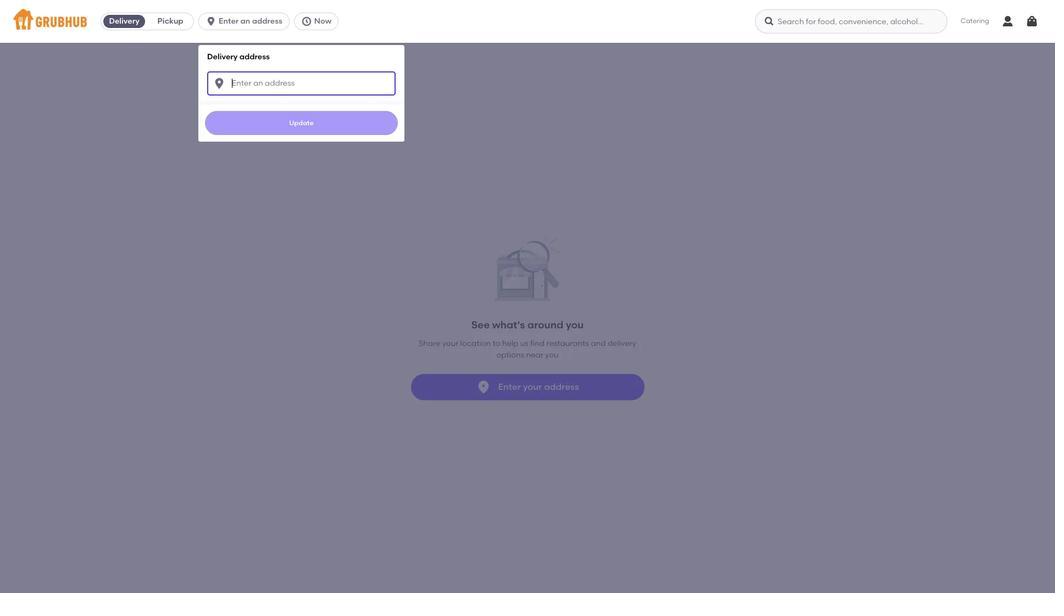 Task type: describe. For each thing, give the bounding box(es) containing it.
1 horizontal spatial svg image
[[764, 16, 775, 27]]

enter an address button
[[199, 13, 294, 30]]

enter an address
[[219, 16, 283, 26]]

Enter an address search field
[[207, 71, 396, 95]]

main navigation navigation
[[0, 0, 1056, 594]]

delivery address
[[207, 52, 270, 62]]

1 vertical spatial address
[[240, 52, 270, 62]]

what's
[[492, 319, 525, 332]]

share
[[419, 339, 441, 349]]

your for share
[[442, 339, 459, 349]]

pickup button
[[147, 13, 194, 30]]

restaurants
[[547, 339, 589, 349]]

options
[[497, 351, 525, 360]]

help
[[502, 339, 519, 349]]

address for enter your address
[[544, 382, 579, 392]]

and
[[591, 339, 606, 349]]

pickup
[[158, 16, 183, 26]]

enter for enter your address
[[498, 382, 521, 392]]

your for enter
[[523, 382, 542, 392]]

an
[[241, 16, 250, 26]]

delivery
[[608, 339, 637, 349]]

0 horizontal spatial svg image
[[213, 77, 226, 90]]



Task type: locate. For each thing, give the bounding box(es) containing it.
share your location to help us find restaurants and delivery options near you
[[419, 339, 637, 360]]

address for enter an address
[[252, 16, 283, 26]]

0 vertical spatial address
[[252, 16, 283, 26]]

svg image inside the now button
[[301, 16, 312, 27]]

your down near
[[523, 382, 542, 392]]

catering button
[[954, 9, 997, 34]]

0 horizontal spatial your
[[442, 339, 459, 349]]

2 horizontal spatial svg image
[[1026, 15, 1039, 28]]

delivery inside button
[[109, 16, 140, 26]]

address down enter an address
[[240, 52, 270, 62]]

now button
[[294, 13, 343, 30]]

delivery down enter an address button
[[207, 52, 238, 62]]

you right near
[[545, 351, 559, 360]]

you
[[566, 319, 584, 332], [545, 351, 559, 360]]

see
[[472, 319, 490, 332]]

1 horizontal spatial svg image
[[301, 16, 312, 27]]

delivery button
[[101, 13, 147, 30]]

enter inside button
[[219, 16, 239, 26]]

1 svg image from the left
[[206, 16, 217, 27]]

position icon image
[[476, 380, 492, 395]]

delivery left pickup
[[109, 16, 140, 26]]

0 vertical spatial you
[[566, 319, 584, 332]]

enter your address button
[[411, 374, 645, 401]]

1 horizontal spatial delivery
[[207, 52, 238, 62]]

you inside share your location to help us find restaurants and delivery options near you
[[545, 351, 559, 360]]

delivery
[[109, 16, 140, 26], [207, 52, 238, 62]]

location
[[461, 339, 491, 349]]

your
[[442, 339, 459, 349], [523, 382, 542, 392]]

delivery for delivery
[[109, 16, 140, 26]]

svg image inside enter an address button
[[206, 16, 217, 27]]

address
[[252, 16, 283, 26], [240, 52, 270, 62], [544, 382, 579, 392]]

address down restaurants
[[544, 382, 579, 392]]

address right an
[[252, 16, 283, 26]]

svg image for enter an address
[[206, 16, 217, 27]]

1 horizontal spatial your
[[523, 382, 542, 392]]

delivery for delivery address
[[207, 52, 238, 62]]

enter your address
[[498, 382, 579, 392]]

update
[[289, 119, 314, 127]]

0 horizontal spatial delivery
[[109, 16, 140, 26]]

find
[[531, 339, 545, 349]]

0 horizontal spatial enter
[[219, 16, 239, 26]]

address inside button
[[252, 16, 283, 26]]

enter
[[219, 16, 239, 26], [498, 382, 521, 392]]

1 vertical spatial your
[[523, 382, 542, 392]]

0 vertical spatial enter
[[219, 16, 239, 26]]

0 horizontal spatial svg image
[[206, 16, 217, 27]]

svg image left an
[[206, 16, 217, 27]]

us
[[520, 339, 529, 349]]

enter inside button
[[498, 382, 521, 392]]

near
[[526, 351, 544, 360]]

1 horizontal spatial enter
[[498, 382, 521, 392]]

1 vertical spatial enter
[[498, 382, 521, 392]]

svg image left now
[[301, 16, 312, 27]]

1 vertical spatial you
[[545, 351, 559, 360]]

1 vertical spatial delivery
[[207, 52, 238, 62]]

0 vertical spatial your
[[442, 339, 459, 349]]

0 vertical spatial delivery
[[109, 16, 140, 26]]

svg image
[[206, 16, 217, 27], [301, 16, 312, 27]]

enter left an
[[219, 16, 239, 26]]

1 horizontal spatial you
[[566, 319, 584, 332]]

your inside share your location to help us find restaurants and delivery options near you
[[442, 339, 459, 349]]

see what's around you
[[472, 319, 584, 332]]

svg image for now
[[301, 16, 312, 27]]

you up restaurants
[[566, 319, 584, 332]]

your right share at the left bottom
[[442, 339, 459, 349]]

around
[[528, 319, 564, 332]]

now
[[314, 16, 332, 26]]

update button
[[205, 111, 398, 135]]

address inside button
[[544, 382, 579, 392]]

your inside button
[[523, 382, 542, 392]]

enter right position icon
[[498, 382, 521, 392]]

catering
[[961, 17, 990, 25]]

2 vertical spatial address
[[544, 382, 579, 392]]

to
[[493, 339, 501, 349]]

svg image
[[1026, 15, 1039, 28], [764, 16, 775, 27], [213, 77, 226, 90]]

enter for enter an address
[[219, 16, 239, 26]]

2 svg image from the left
[[301, 16, 312, 27]]

0 horizontal spatial you
[[545, 351, 559, 360]]



Task type: vqa. For each thing, say whether or not it's contained in the screenshot.
Delivery Button
yes



